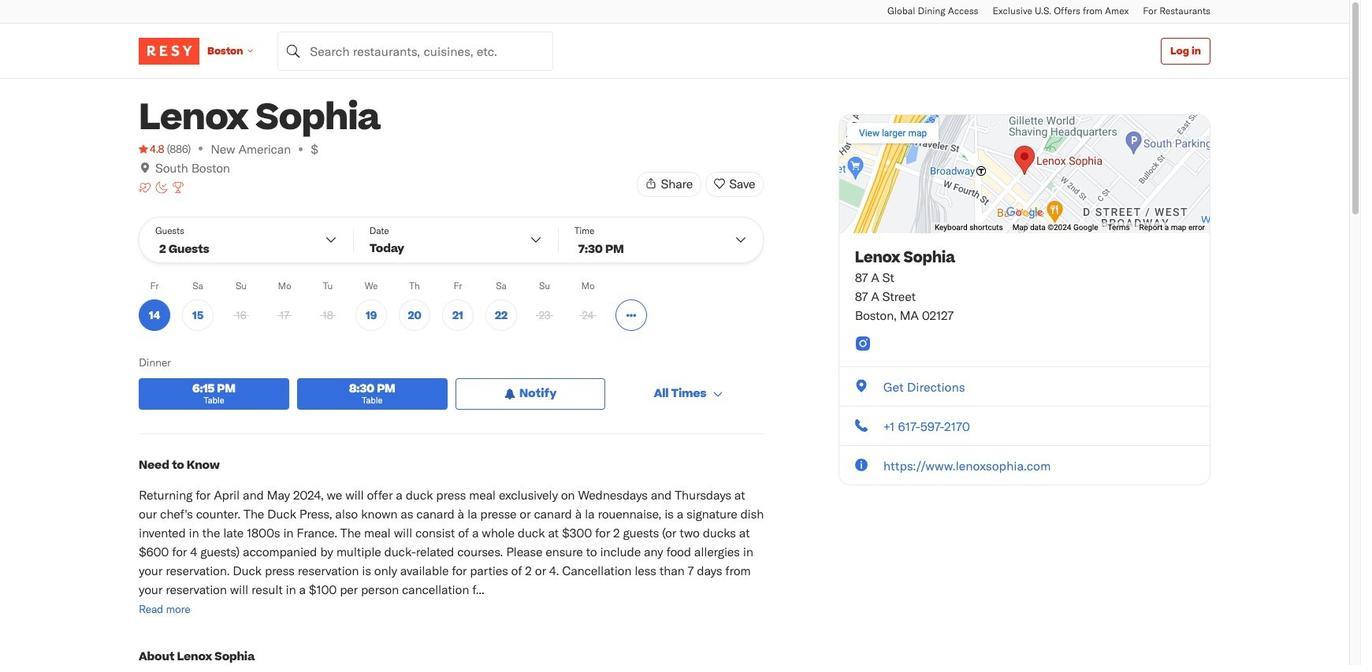 Task type: locate. For each thing, give the bounding box(es) containing it.
None field
[[278, 31, 554, 71]]

4.8 out of 5 stars image
[[139, 141, 164, 157]]

Search restaurants, cuisines, etc. text field
[[278, 31, 554, 71]]



Task type: vqa. For each thing, say whether or not it's contained in the screenshot.
4.6 out of 5 stars ICON
no



